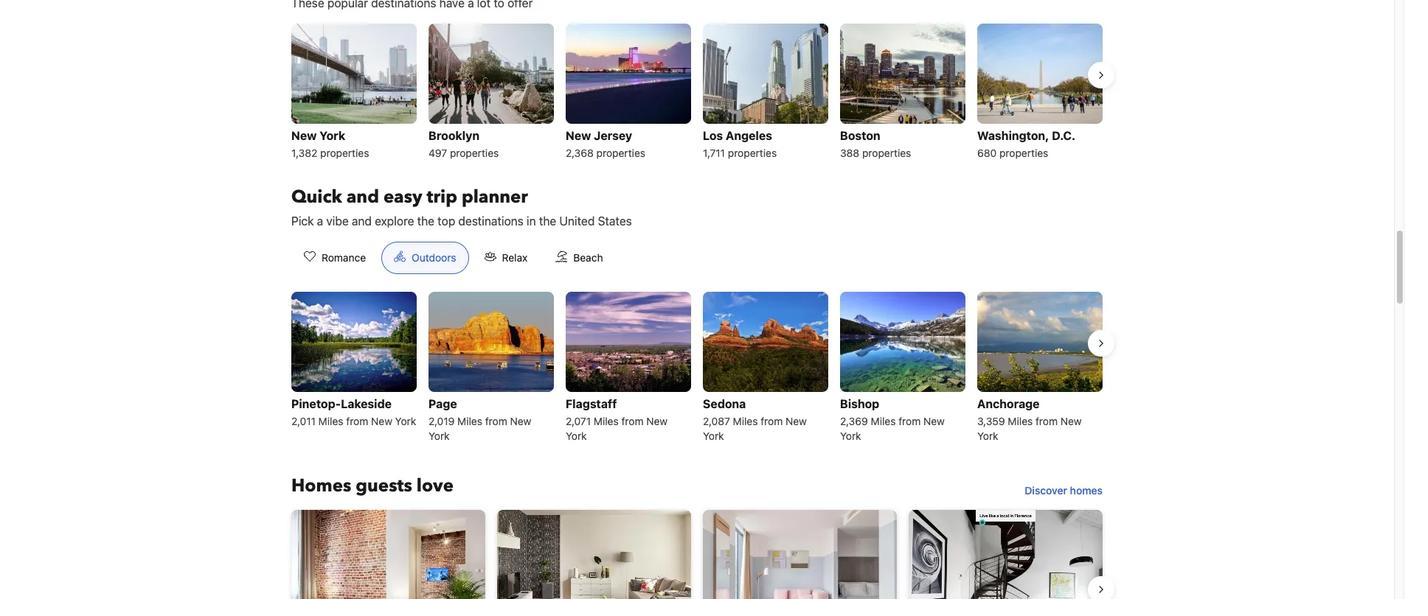 Task type: locate. For each thing, give the bounding box(es) containing it.
2 miles from the left
[[457, 415, 482, 428]]

and right "vibe"
[[352, 215, 372, 228]]

from inside the bishop 2,369 miles from new york
[[899, 415, 921, 428]]

york inside anchorage 3,359 miles from new york
[[978, 430, 999, 443]]

1 properties from the left
[[320, 147, 369, 159]]

new jersey 2,368 properties
[[566, 129, 646, 159]]

page
[[429, 398, 457, 411]]

miles inside pinetop-lakeside 2,011 miles from new york
[[318, 415, 343, 428]]

2 vertical spatial region
[[280, 505, 1115, 600]]

york down 2,071
[[566, 430, 587, 443]]

new
[[291, 129, 317, 142], [566, 129, 591, 142], [371, 415, 392, 428], [510, 415, 531, 428], [647, 415, 668, 428], [786, 415, 807, 428], [924, 415, 945, 428], [1061, 415, 1082, 428]]

region containing pinetop-lakeside
[[280, 286, 1115, 451]]

the
[[417, 215, 435, 228], [539, 215, 556, 228]]

anchorage
[[978, 398, 1040, 411]]

miles for page
[[457, 415, 482, 428]]

and up "vibe"
[[347, 185, 379, 209]]

miles right 2,369
[[871, 415, 896, 428]]

planner
[[462, 185, 528, 209]]

6 miles from the left
[[1008, 415, 1033, 428]]

york inside 'page 2,019 miles from new york'
[[429, 430, 450, 443]]

properties down 'angeles'
[[728, 147, 777, 159]]

york down 2,087
[[703, 430, 724, 443]]

3 miles from the left
[[594, 415, 619, 428]]

new left 2,071
[[510, 415, 531, 428]]

new up the 2,368
[[566, 129, 591, 142]]

2 from from the left
[[485, 415, 507, 428]]

new up 1,382
[[291, 129, 317, 142]]

york inside pinetop-lakeside 2,011 miles from new york
[[395, 415, 416, 428]]

1 from from the left
[[346, 415, 368, 428]]

1 horizontal spatial the
[[539, 215, 556, 228]]

6 from from the left
[[1036, 415, 1058, 428]]

miles for bishop
[[871, 415, 896, 428]]

a
[[317, 215, 323, 228]]

2,071
[[566, 415, 591, 428]]

properties down jersey
[[597, 147, 646, 159]]

miles inside 'page 2,019 miles from new york'
[[457, 415, 482, 428]]

york down 2,369
[[840, 430, 861, 443]]

washington, d.c. 680 properties
[[978, 129, 1076, 159]]

miles down "pinetop-"
[[318, 415, 343, 428]]

new inside new york 1,382 properties
[[291, 129, 317, 142]]

washington,
[[978, 129, 1049, 142]]

from for page
[[485, 415, 507, 428]]

york down 2,019
[[429, 430, 450, 443]]

york inside flagstaff 2,071 miles from new york
[[566, 430, 587, 443]]

5 properties from the left
[[862, 147, 911, 159]]

from inside anchorage 3,359 miles from new york
[[1036, 415, 1058, 428]]

1 region from the top
[[280, 18, 1115, 168]]

2,011
[[291, 415, 316, 428]]

miles right 2,019
[[457, 415, 482, 428]]

miles down anchorage
[[1008, 415, 1033, 428]]

miles
[[318, 415, 343, 428], [457, 415, 482, 428], [594, 415, 619, 428], [733, 415, 758, 428], [871, 415, 896, 428], [1008, 415, 1033, 428]]

2,369
[[840, 415, 868, 428]]

properties down washington,
[[1000, 147, 1049, 159]]

from inside 'sedona 2,087 miles from new york'
[[761, 415, 783, 428]]

jersey
[[594, 129, 632, 142]]

new left 2,087
[[647, 415, 668, 428]]

5 from from the left
[[899, 415, 921, 428]]

1 miles from the left
[[318, 415, 343, 428]]

3 region from the top
[[280, 505, 1115, 600]]

from down anchorage
[[1036, 415, 1058, 428]]

from right 2,071
[[622, 415, 644, 428]]

destinations
[[458, 215, 524, 228]]

2,019
[[429, 415, 455, 428]]

from down lakeside
[[346, 415, 368, 428]]

york for page
[[429, 430, 450, 443]]

properties right 1,382
[[320, 147, 369, 159]]

4 miles from the left
[[733, 415, 758, 428]]

explore
[[375, 215, 414, 228]]

york inside 'sedona 2,087 miles from new york'
[[703, 430, 724, 443]]

from inside 'page 2,019 miles from new york'
[[485, 415, 507, 428]]

388
[[840, 147, 860, 159]]

anchorage 3,359 miles from new york
[[978, 398, 1082, 443]]

from inside flagstaff 2,071 miles from new york
[[622, 415, 644, 428]]

tab list
[[280, 242, 628, 275]]

properties inside new york 1,382 properties
[[320, 147, 369, 159]]

states
[[598, 215, 632, 228]]

1,711
[[703, 147, 725, 159]]

5 miles from the left
[[871, 415, 896, 428]]

the left "top"
[[417, 215, 435, 228]]

0 vertical spatial region
[[280, 18, 1115, 168]]

properties down brooklyn
[[450, 147, 499, 159]]

3 from from the left
[[622, 415, 644, 428]]

1 vertical spatial and
[[352, 215, 372, 228]]

new up discover homes
[[1061, 415, 1082, 428]]

properties for new york
[[320, 147, 369, 159]]

homes guests love
[[291, 474, 454, 499]]

new inside new jersey 2,368 properties
[[566, 129, 591, 142]]

new left 2,369
[[786, 415, 807, 428]]

properties
[[320, 147, 369, 159], [450, 147, 499, 159], [597, 147, 646, 159], [728, 147, 777, 159], [862, 147, 911, 159], [1000, 147, 1049, 159]]

497
[[429, 147, 447, 159]]

properties inside washington, d.c. 680 properties
[[1000, 147, 1049, 159]]

miles inside flagstaff 2,071 miles from new york
[[594, 415, 619, 428]]

2,087
[[703, 415, 730, 428]]

miles inside the bishop 2,369 miles from new york
[[871, 415, 896, 428]]

york up quick
[[320, 129, 345, 142]]

and
[[347, 185, 379, 209], [352, 215, 372, 228]]

in
[[527, 215, 536, 228]]

united
[[560, 215, 595, 228]]

6 properties from the left
[[1000, 147, 1049, 159]]

from inside pinetop-lakeside 2,011 miles from new york
[[346, 415, 368, 428]]

york down 3,359
[[978, 430, 999, 443]]

york for flagstaff
[[566, 430, 587, 443]]

york
[[320, 129, 345, 142], [395, 415, 416, 428], [429, 430, 450, 443], [566, 430, 587, 443], [703, 430, 724, 443], [840, 430, 861, 443], [978, 430, 999, 443]]

region
[[280, 18, 1115, 168], [280, 286, 1115, 451], [280, 505, 1115, 600]]

4 properties from the left
[[728, 147, 777, 159]]

york for anchorage
[[978, 430, 999, 443]]

0 horizontal spatial the
[[417, 215, 435, 228]]

new down lakeside
[[371, 415, 392, 428]]

relax
[[502, 251, 528, 264]]

homes
[[1070, 485, 1103, 497]]

2 region from the top
[[280, 286, 1115, 451]]

4 from from the left
[[761, 415, 783, 428]]

properties for new jersey
[[597, 147, 646, 159]]

from right 2,369
[[899, 415, 921, 428]]

lakeside
[[341, 398, 392, 411]]

trip
[[427, 185, 457, 209]]

sedona
[[703, 398, 746, 411]]

new inside anchorage 3,359 miles from new york
[[1061, 415, 1082, 428]]

properties for los angeles
[[728, 147, 777, 159]]

guests
[[356, 474, 412, 499]]

properties down boston
[[862, 147, 911, 159]]

quick
[[291, 185, 342, 209]]

miles inside 'sedona 2,087 miles from new york'
[[733, 415, 758, 428]]

2 the from the left
[[539, 215, 556, 228]]

properties inside brooklyn 497 properties
[[450, 147, 499, 159]]

the right in
[[539, 215, 556, 228]]

0 vertical spatial and
[[347, 185, 379, 209]]

properties inside new jersey 2,368 properties
[[597, 147, 646, 159]]

pick
[[291, 215, 314, 228]]

relax button
[[472, 242, 540, 274]]

york left 2,019
[[395, 415, 416, 428]]

3 properties from the left
[[597, 147, 646, 159]]

miles down sedona
[[733, 415, 758, 428]]

3,359
[[978, 415, 1005, 428]]

from right 2,019
[[485, 415, 507, 428]]

outdoors
[[412, 251, 456, 264]]

flagstaff
[[566, 398, 617, 411]]

new left 3,359
[[924, 415, 945, 428]]

miles down flagstaff
[[594, 415, 619, 428]]

2 properties from the left
[[450, 147, 499, 159]]

beach
[[573, 251, 603, 264]]

region containing new york
[[280, 18, 1115, 168]]

properties inside los angeles 1,711 properties
[[728, 147, 777, 159]]

2,368
[[566, 147, 594, 159]]

tab list containing romance
[[280, 242, 628, 275]]

miles for sedona
[[733, 415, 758, 428]]

boston
[[840, 129, 881, 142]]

york inside the bishop 2,369 miles from new york
[[840, 430, 861, 443]]

miles for anchorage
[[1008, 415, 1033, 428]]

from right 2,087
[[761, 415, 783, 428]]

miles inside anchorage 3,359 miles from new york
[[1008, 415, 1033, 428]]

1 vertical spatial region
[[280, 286, 1115, 451]]

from
[[346, 415, 368, 428], [485, 415, 507, 428], [622, 415, 644, 428], [761, 415, 783, 428], [899, 415, 921, 428], [1036, 415, 1058, 428]]

1 the from the left
[[417, 215, 435, 228]]



Task type: describe. For each thing, give the bounding box(es) containing it.
properties for washington, d.c.
[[1000, 147, 1049, 159]]

from for flagstaff
[[622, 415, 644, 428]]

romance
[[322, 251, 366, 264]]

discover homes
[[1025, 485, 1103, 497]]

sedona 2,087 miles from new york
[[703, 398, 807, 443]]

love
[[417, 474, 454, 499]]

discover
[[1025, 485, 1068, 497]]

680
[[978, 147, 997, 159]]

new inside the bishop 2,369 miles from new york
[[924, 415, 945, 428]]

brooklyn
[[429, 129, 480, 142]]

discover homes link
[[1019, 478, 1109, 505]]

bishop 2,369 miles from new york
[[840, 398, 945, 443]]

york inside new york 1,382 properties
[[320, 129, 345, 142]]

vibe
[[326, 215, 349, 228]]

from for anchorage
[[1036, 415, 1058, 428]]

york for sedona
[[703, 430, 724, 443]]

boston 388 properties
[[840, 129, 911, 159]]

pinetop-lakeside 2,011 miles from new york
[[291, 398, 416, 428]]

1,382
[[291, 147, 317, 159]]

new inside flagstaff 2,071 miles from new york
[[647, 415, 668, 428]]

from for bishop
[[899, 415, 921, 428]]

beach button
[[543, 242, 616, 274]]

easy
[[384, 185, 422, 209]]

brooklyn 497 properties
[[429, 129, 499, 159]]

outdoors button
[[381, 242, 469, 274]]

quick and easy trip planner pick a vibe and explore the top destinations in the united states
[[291, 185, 632, 228]]

los
[[703, 129, 723, 142]]

properties inside boston 388 properties
[[862, 147, 911, 159]]

new inside pinetop-lakeside 2,011 miles from new york
[[371, 415, 392, 428]]

homes
[[291, 474, 351, 499]]

pinetop-
[[291, 398, 341, 411]]

new inside 'page 2,019 miles from new york'
[[510, 415, 531, 428]]

top
[[438, 215, 455, 228]]

york for bishop
[[840, 430, 861, 443]]

angeles
[[726, 129, 772, 142]]

new york 1,382 properties
[[291, 129, 369, 159]]

flagstaff 2,071 miles from new york
[[566, 398, 668, 443]]

romance button
[[291, 242, 379, 274]]

miles for flagstaff
[[594, 415, 619, 428]]

page 2,019 miles from new york
[[429, 398, 531, 443]]

from for sedona
[[761, 415, 783, 428]]

bishop
[[840, 398, 880, 411]]

new inside 'sedona 2,087 miles from new york'
[[786, 415, 807, 428]]

d.c.
[[1052, 129, 1076, 142]]

los angeles 1,711 properties
[[703, 129, 777, 159]]



Task type: vqa. For each thing, say whether or not it's contained in the screenshot.
the leftmost 28
no



